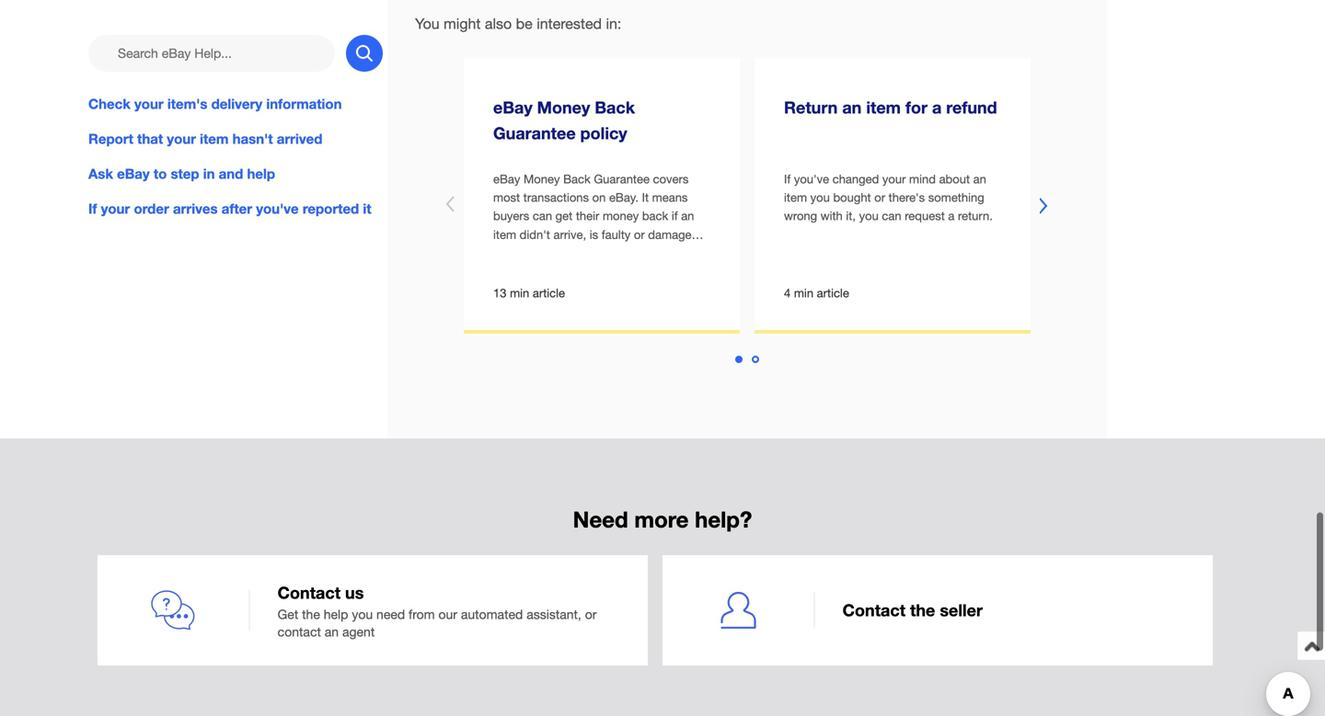 Task type: describe. For each thing, give the bounding box(es) containing it.
need
[[573, 507, 628, 533]]

your inside if you've changed your mind about an item you bought or there's something wrong with it, you can request a return.
[[883, 172, 906, 187]]

that
[[137, 131, 163, 147]]

most
[[493, 191, 520, 205]]

4 min article
[[784, 286, 849, 301]]

it
[[642, 191, 649, 205]]

need more help?
[[573, 507, 752, 533]]

in:
[[606, 15, 622, 32]]

contact the seller link
[[663, 556, 1213, 666]]

be
[[516, 15, 533, 32]]

money
[[603, 209, 639, 223]]

seller
[[940, 601, 983, 621]]

there's
[[889, 191, 925, 205]]

hasn't
[[233, 131, 273, 147]]

us
[[345, 584, 364, 603]]

2 horizontal spatial the
[[910, 601, 935, 621]]

report
[[88, 131, 133, 147]]

item inside if you've changed your mind about an item you bought or there's something wrong with it, you can request a return.
[[784, 191, 807, 205]]

ask
[[88, 166, 113, 182]]

you've inside if you've changed your mind about an item you bought or there's something wrong with it, you can request a return.
[[794, 172, 829, 187]]

item down check your item's delivery information
[[200, 131, 229, 147]]

their
[[576, 209, 599, 223]]

your left the order
[[101, 201, 130, 217]]

wrong
[[784, 209, 817, 223]]

order
[[134, 201, 169, 217]]

contact
[[278, 625, 321, 640]]

the inside contact us get the help you need from our automated assistant, or contact an agent
[[302, 608, 320, 623]]

assistant,
[[527, 608, 582, 623]]

item left "for"
[[866, 98, 901, 117]]

buyers
[[493, 209, 529, 223]]

return.
[[958, 209, 993, 223]]

Search eBay Help... text field
[[88, 35, 335, 72]]

return
[[784, 98, 838, 117]]

ebay money back guarantee policy
[[493, 98, 635, 143]]

contact the seller
[[843, 601, 983, 621]]

contact us get the help you need from our automated assistant, or contact an agent
[[278, 584, 597, 640]]

money for ebay money back guarantee covers most transactions on ebay. it means buyers can get their money back if an item didn't arrive, is faulty or damaged, or doesn't match the listing.
[[524, 172, 560, 187]]

in
[[203, 166, 215, 182]]

an inside if you've changed your mind about an item you bought or there's something wrong with it, you can request a return.
[[973, 172, 987, 187]]

you might also be interested in:
[[415, 15, 622, 32]]

an right 'return'
[[842, 98, 862, 117]]

report that your item hasn't arrived
[[88, 131, 323, 147]]

13 min article
[[493, 286, 565, 301]]

transactions
[[523, 191, 589, 205]]

ebay for ebay money back guarantee policy
[[493, 98, 533, 117]]

your up that
[[134, 96, 164, 112]]

arrive,
[[554, 228, 586, 242]]

an inside ebay money back guarantee covers most transactions on ebay. it means buyers can get their money back if an item didn't arrive, is faulty or damaged, or doesn't match the listing.
[[681, 209, 694, 223]]

check your item's delivery information
[[88, 96, 342, 112]]

return an item for a refund
[[784, 98, 997, 117]]

min for ebay money back guarantee policy
[[510, 286, 529, 301]]

a inside if you've changed your mind about an item you bought or there's something wrong with it, you can request a return.
[[948, 209, 955, 223]]

0 vertical spatial you
[[811, 191, 830, 205]]

can inside if you've changed your mind about an item you bought or there's something wrong with it, you can request a return.
[[882, 209, 902, 223]]

it,
[[846, 209, 856, 223]]

delivery
[[211, 96, 262, 112]]

help inside contact us get the help you need from our automated assistant, or contact an agent
[[324, 608, 348, 623]]

if your order arrives after you've reported it link
[[88, 199, 383, 219]]

faulty
[[602, 228, 631, 242]]

changed
[[833, 172, 879, 187]]

if for if your order arrives after you've reported it
[[88, 201, 97, 217]]

ebay money back guarantee covers most transactions on ebay. it means buyers can get their money back if an item didn't arrive, is faulty or damaged, or doesn't match the listing.
[[493, 172, 702, 260]]

money for ebay money back guarantee policy
[[537, 98, 590, 117]]

means
[[652, 191, 688, 205]]

contact for contact the seller
[[843, 601, 906, 621]]

if for if you've changed your mind about an item you bought or there's something wrong with it, you can request a return.
[[784, 172, 791, 187]]

and
[[219, 166, 243, 182]]

article for ebay money back guarantee policy
[[533, 286, 565, 301]]

after
[[222, 201, 252, 217]]

automated
[[461, 608, 523, 623]]

is
[[590, 228, 598, 242]]

check your item's delivery information link
[[88, 94, 383, 114]]

item's
[[167, 96, 207, 112]]

get
[[556, 209, 573, 223]]

guarantee for policy
[[493, 123, 576, 143]]

step
[[171, 166, 199, 182]]

also
[[485, 15, 512, 32]]

covers
[[653, 172, 689, 187]]

or right 'faulty'
[[634, 228, 645, 242]]

back for policy
[[595, 98, 635, 117]]

policy
[[580, 123, 627, 143]]

if you've changed your mind about an item you bought or there's something wrong with it, you can request a return.
[[784, 172, 993, 223]]

bought
[[833, 191, 871, 205]]



Task type: locate. For each thing, give the bounding box(es) containing it.
ebay up most
[[493, 172, 520, 187]]

1 horizontal spatial can
[[882, 209, 902, 223]]

or left doesn't
[[493, 246, 504, 260]]

contact
[[278, 584, 341, 603], [843, 601, 906, 621]]

1 vertical spatial you
[[859, 209, 879, 223]]

1 vertical spatial a
[[948, 209, 955, 223]]

1 horizontal spatial contact
[[843, 601, 906, 621]]

0 vertical spatial a
[[932, 98, 942, 117]]

guarantee inside ebay money back guarantee covers most transactions on ebay. it means buyers can get their money back if an item didn't arrive, is faulty or damaged, or doesn't match the listing.
[[594, 172, 650, 187]]

can inside ebay money back guarantee covers most transactions on ebay. it means buyers can get their money back if an item didn't arrive, is faulty or damaged, or doesn't match the listing.
[[533, 209, 552, 223]]

or inside if you've changed your mind about an item you bought or there's something wrong with it, you can request a return.
[[875, 191, 885, 205]]

article right 4
[[817, 286, 849, 301]]

need
[[376, 608, 405, 623]]

you
[[811, 191, 830, 205], [859, 209, 879, 223], [352, 608, 373, 623]]

if your order arrives after you've reported it
[[88, 201, 371, 217]]

to
[[154, 166, 167, 182]]

1 vertical spatial money
[[524, 172, 560, 187]]

2 min from the left
[[794, 286, 814, 301]]

0 horizontal spatial help
[[247, 166, 275, 182]]

can up didn't
[[533, 209, 552, 223]]

1 horizontal spatial if
[[784, 172, 791, 187]]

arrives
[[173, 201, 218, 217]]

an right about
[[973, 172, 987, 187]]

0 horizontal spatial you
[[352, 608, 373, 623]]

ebay inside ebay money back guarantee policy
[[493, 98, 533, 117]]

request
[[905, 209, 945, 223]]

back up transactions
[[563, 172, 591, 187]]

doesn't
[[507, 246, 548, 260]]

4
[[784, 286, 791, 301]]

0 horizontal spatial can
[[533, 209, 552, 223]]

a right "for"
[[932, 98, 942, 117]]

can down there's
[[882, 209, 902, 223]]

guarantee up ebay.
[[594, 172, 650, 187]]

contact for contact us get the help you need from our automated assistant, or contact an agent
[[278, 584, 341, 603]]

you've right after
[[256, 201, 299, 217]]

you up the agent
[[352, 608, 373, 623]]

item down buyers
[[493, 228, 516, 242]]

can
[[533, 209, 552, 223], [882, 209, 902, 223]]

1 horizontal spatial you've
[[794, 172, 829, 187]]

you up with
[[811, 191, 830, 205]]

2 vertical spatial you
[[352, 608, 373, 623]]

reported
[[303, 201, 359, 217]]

0 vertical spatial money
[[537, 98, 590, 117]]

you
[[415, 15, 440, 32]]

money up transactions
[[524, 172, 560, 187]]

1 min from the left
[[510, 286, 529, 301]]

you've
[[794, 172, 829, 187], [256, 201, 299, 217]]

the
[[588, 246, 605, 260], [910, 601, 935, 621], [302, 608, 320, 623]]

0 horizontal spatial if
[[88, 201, 97, 217]]

1 vertical spatial if
[[88, 201, 97, 217]]

if
[[784, 172, 791, 187], [88, 201, 97, 217]]

1 vertical spatial back
[[563, 172, 591, 187]]

refund
[[946, 98, 997, 117]]

more
[[634, 507, 689, 533]]

contact up get
[[278, 584, 341, 603]]

the up contact
[[302, 608, 320, 623]]

ebay for ebay money back guarantee covers most transactions on ebay. it means buyers can get their money back if an item didn't arrive, is faulty or damaged, or doesn't match the listing.
[[493, 172, 520, 187]]

mind
[[909, 172, 936, 187]]

0 horizontal spatial the
[[302, 608, 320, 623]]

back for covers
[[563, 172, 591, 187]]

help right and
[[247, 166, 275, 182]]

1 vertical spatial guarantee
[[594, 172, 650, 187]]

0 horizontal spatial you've
[[256, 201, 299, 217]]

you inside contact us get the help you need from our automated assistant, or contact an agent
[[352, 608, 373, 623]]

help?
[[695, 507, 752, 533]]

our
[[439, 608, 457, 623]]

if up wrong
[[784, 172, 791, 187]]

check
[[88, 96, 131, 112]]

0 vertical spatial back
[[595, 98, 635, 117]]

your
[[134, 96, 164, 112], [167, 131, 196, 147], [883, 172, 906, 187], [101, 201, 130, 217]]

back up policy
[[595, 98, 635, 117]]

1 vertical spatial help
[[324, 608, 348, 623]]

1 horizontal spatial guarantee
[[594, 172, 650, 187]]

get
[[278, 608, 298, 623]]

1 horizontal spatial help
[[324, 608, 348, 623]]

money inside ebay money back guarantee covers most transactions on ebay. it means buyers can get their money back if an item didn't arrive, is faulty or damaged, or doesn't match the listing.
[[524, 172, 560, 187]]

you right it,
[[859, 209, 879, 223]]

might
[[444, 15, 481, 32]]

or inside contact us get the help you need from our automated assistant, or contact an agent
[[585, 608, 597, 623]]

1 horizontal spatial a
[[948, 209, 955, 223]]

1 horizontal spatial you
[[811, 191, 830, 205]]

1 horizontal spatial back
[[595, 98, 635, 117]]

your right that
[[167, 131, 196, 147]]

an left the agent
[[325, 625, 339, 640]]

2 horizontal spatial you
[[859, 209, 879, 223]]

0 vertical spatial guarantee
[[493, 123, 576, 143]]

something
[[928, 191, 985, 205]]

an right if
[[681, 209, 694, 223]]

back
[[595, 98, 635, 117], [563, 172, 591, 187]]

0 vertical spatial help
[[247, 166, 275, 182]]

your up there's
[[883, 172, 906, 187]]

the inside ebay money back guarantee covers most transactions on ebay. it means buyers can get their money back if an item didn't arrive, is faulty or damaged, or doesn't match the listing.
[[588, 246, 605, 260]]

min for return an item for a refund
[[794, 286, 814, 301]]

an inside contact us get the help you need from our automated assistant, or contact an agent
[[325, 625, 339, 640]]

min right 13
[[510, 286, 529, 301]]

item
[[866, 98, 901, 117], [200, 131, 229, 147], [784, 191, 807, 205], [493, 228, 516, 242]]

item up wrong
[[784, 191, 807, 205]]

or
[[875, 191, 885, 205], [634, 228, 645, 242], [493, 246, 504, 260], [585, 608, 597, 623]]

it
[[363, 201, 371, 217]]

1 horizontal spatial article
[[817, 286, 849, 301]]

a
[[932, 98, 942, 117], [948, 209, 955, 223]]

for
[[906, 98, 928, 117]]

money up policy
[[537, 98, 590, 117]]

guarantee inside ebay money back guarantee policy
[[493, 123, 576, 143]]

damaged,
[[648, 228, 702, 242]]

ebay down "you might also be interested in:"
[[493, 98, 533, 117]]

money inside ebay money back guarantee policy
[[537, 98, 590, 117]]

0 horizontal spatial a
[[932, 98, 942, 117]]

a down 'something'
[[948, 209, 955, 223]]

listing.
[[608, 246, 642, 260]]

back inside ebay money back guarantee covers most transactions on ebay. it means buyers can get their money back if an item didn't arrive, is faulty or damaged, or doesn't match the listing.
[[563, 172, 591, 187]]

ebay
[[493, 98, 533, 117], [117, 166, 150, 182], [493, 172, 520, 187]]

you've up wrong
[[794, 172, 829, 187]]

on
[[592, 191, 606, 205]]

guarantee
[[493, 123, 576, 143], [594, 172, 650, 187]]

1 horizontal spatial the
[[588, 246, 605, 260]]

ask ebay to step in and help link
[[88, 164, 383, 184]]

0 vertical spatial if
[[784, 172, 791, 187]]

0 horizontal spatial min
[[510, 286, 529, 301]]

or left there's
[[875, 191, 885, 205]]

guarantee up transactions
[[493, 123, 576, 143]]

from
[[409, 608, 435, 623]]

0 horizontal spatial guarantee
[[493, 123, 576, 143]]

the down is
[[588, 246, 605, 260]]

min
[[510, 286, 529, 301], [794, 286, 814, 301]]

ask ebay to step in and help
[[88, 166, 275, 182]]

information
[[266, 96, 342, 112]]

item inside ebay money back guarantee covers most transactions on ebay. it means buyers can get their money back if an item didn't arrive, is faulty or damaged, or doesn't match the listing.
[[493, 228, 516, 242]]

1 vertical spatial you've
[[256, 201, 299, 217]]

report that your item hasn't arrived link
[[88, 129, 383, 149]]

back inside ebay money back guarantee policy
[[595, 98, 635, 117]]

money
[[537, 98, 590, 117], [524, 172, 560, 187]]

an
[[842, 98, 862, 117], [973, 172, 987, 187], [681, 209, 694, 223], [325, 625, 339, 640]]

or right assistant,
[[585, 608, 597, 623]]

if inside if you've changed your mind about an item you bought or there's something wrong with it, you can request a return.
[[784, 172, 791, 187]]

min right 4
[[794, 286, 814, 301]]

about
[[939, 172, 970, 187]]

ebay left the to
[[117, 166, 150, 182]]

ebay inside ebay money back guarantee covers most transactions on ebay. it means buyers can get their money back if an item didn't arrive, is faulty or damaged, or doesn't match the listing.
[[493, 172, 520, 187]]

interested
[[537, 15, 602, 32]]

didn't
[[520, 228, 550, 242]]

match
[[551, 246, 584, 260]]

0 horizontal spatial article
[[533, 286, 565, 301]]

13
[[493, 286, 507, 301]]

contact inside contact us get the help you need from our automated assistant, or contact an agent
[[278, 584, 341, 603]]

1 article from the left
[[533, 286, 565, 301]]

article for return an item for a refund
[[817, 286, 849, 301]]

contact left seller
[[843, 601, 906, 621]]

2 can from the left
[[882, 209, 902, 223]]

guarantee for covers
[[594, 172, 650, 187]]

0 horizontal spatial contact
[[278, 584, 341, 603]]

agent
[[342, 625, 375, 640]]

1 can from the left
[[533, 209, 552, 223]]

with
[[821, 209, 843, 223]]

1 horizontal spatial min
[[794, 286, 814, 301]]

help up the agent
[[324, 608, 348, 623]]

0 vertical spatial you've
[[794, 172, 829, 187]]

0 horizontal spatial back
[[563, 172, 591, 187]]

the left seller
[[910, 601, 935, 621]]

ebay.
[[609, 191, 639, 205]]

2 article from the left
[[817, 286, 849, 301]]

article down match
[[533, 286, 565, 301]]

back
[[642, 209, 668, 223]]

if down ask
[[88, 201, 97, 217]]

arrived
[[277, 131, 323, 147]]

if
[[672, 209, 678, 223]]



Task type: vqa. For each thing, say whether or not it's contained in the screenshot.
4d in the $99.00 0 bids · 4d 21h or Best Offer +$25.45 shipping
no



